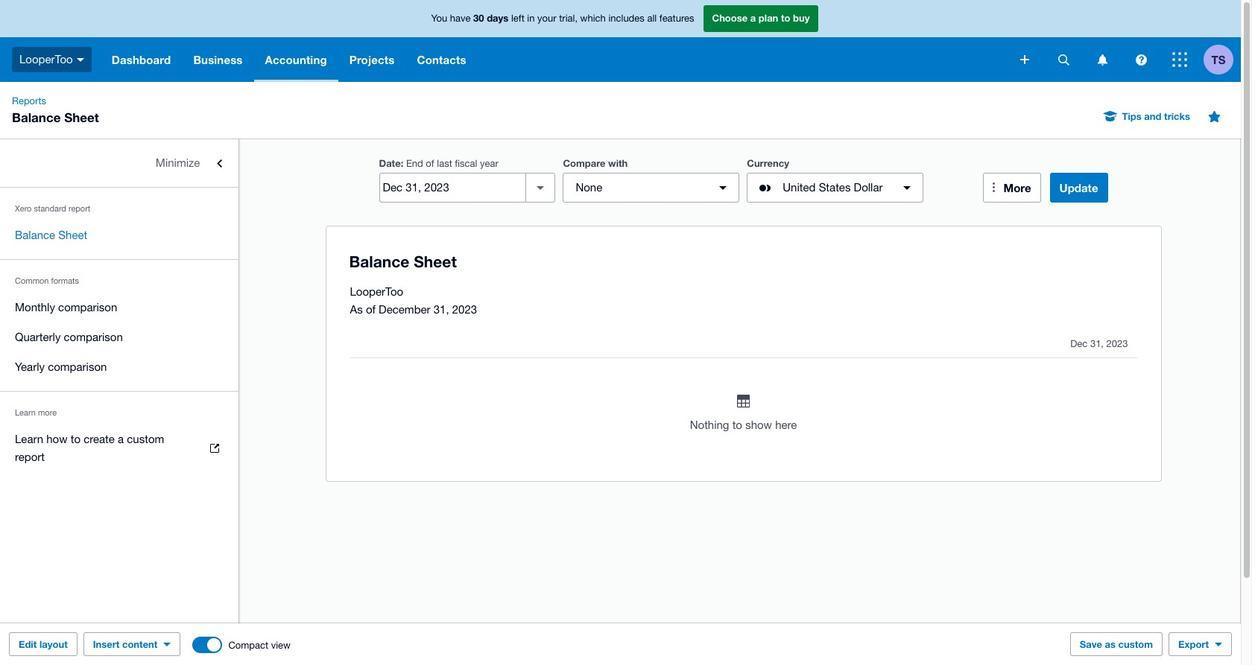 Task type: locate. For each thing, give the bounding box(es) containing it.
1 vertical spatial 2023
[[1106, 338, 1128, 350]]

svg image
[[1097, 54, 1107, 65]]

learn
[[15, 408, 36, 417], [15, 433, 43, 446]]

of
[[426, 158, 434, 169], [366, 303, 376, 316]]

common formats
[[15, 277, 79, 285]]

tips and tricks button
[[1095, 104, 1199, 128]]

custom right the as
[[1118, 639, 1153, 651]]

svg image inside loopertoo popup button
[[77, 58, 84, 62]]

learn for learn how to create a custom report
[[15, 433, 43, 446]]

comparison down the monthly comparison link
[[64, 331, 123, 344]]

quarterly comparison link
[[0, 323, 238, 353]]

Select end date field
[[380, 174, 526, 202]]

to right how
[[71, 433, 81, 446]]

loopertoo for loopertoo as of december 31, 2023
[[350, 285, 403, 298]]

to inside report output "element"
[[732, 419, 742, 432]]

0 horizontal spatial report
[[15, 451, 45, 464]]

reports
[[12, 95, 46, 107]]

a inside learn how to create a custom report
[[118, 433, 124, 446]]

1 vertical spatial custom
[[1118, 639, 1153, 651]]

loopertoo
[[19, 53, 73, 65], [350, 285, 403, 298]]

business
[[193, 53, 243, 66]]

0 vertical spatial 31,
[[434, 303, 449, 316]]

loopertoo up as
[[350, 285, 403, 298]]

custom inside the save as custom button
[[1118, 639, 1153, 651]]

to left buy
[[781, 12, 790, 24]]

1 horizontal spatial 31,
[[1090, 338, 1104, 350]]

a left "plan"
[[750, 12, 756, 24]]

ts button
[[1204, 37, 1241, 82]]

comparison down formats
[[58, 301, 117, 314]]

1 vertical spatial 31,
[[1090, 338, 1104, 350]]

xero
[[15, 204, 32, 213]]

banner
[[0, 0, 1241, 82]]

last
[[437, 158, 452, 169]]

2 vertical spatial to
[[71, 433, 81, 446]]

loopertoo up reports
[[19, 53, 73, 65]]

31, inside loopertoo as of december 31, 2023
[[434, 303, 449, 316]]

learn left more
[[15, 408, 36, 417]]

yearly
[[15, 361, 45, 373]]

0 vertical spatial loopertoo
[[19, 53, 73, 65]]

balance
[[12, 110, 61, 125], [15, 229, 55, 241]]

insert content button
[[83, 633, 181, 657]]

formats
[[51, 277, 79, 285]]

edit layout button
[[9, 633, 77, 657]]

show
[[745, 419, 772, 432]]

report right 'standard'
[[69, 204, 90, 213]]

1 vertical spatial balance
[[15, 229, 55, 241]]

2 learn from the top
[[15, 433, 43, 446]]

0 vertical spatial 2023
[[452, 303, 477, 316]]

have
[[450, 13, 471, 24]]

remove from favorites image
[[1199, 101, 1229, 131]]

minimize button
[[0, 148, 238, 178]]

1 vertical spatial comparison
[[64, 331, 123, 344]]

2 horizontal spatial to
[[781, 12, 790, 24]]

save as custom button
[[1070, 633, 1163, 657]]

1 vertical spatial a
[[118, 433, 124, 446]]

0 vertical spatial learn
[[15, 408, 36, 417]]

balance down reports link
[[12, 110, 61, 125]]

left
[[511, 13, 524, 24]]

common
[[15, 277, 49, 285]]

and
[[1144, 110, 1162, 122]]

sheet up minimize button
[[64, 110, 99, 125]]

update
[[1059, 181, 1098, 195]]

0 horizontal spatial to
[[71, 433, 81, 446]]

2023
[[452, 303, 477, 316], [1106, 338, 1128, 350]]

with
[[608, 157, 628, 169]]

1 horizontal spatial custom
[[1118, 639, 1153, 651]]

trial,
[[559, 13, 578, 24]]

1 horizontal spatial report
[[69, 204, 90, 213]]

plan
[[759, 12, 778, 24]]

list of convenience dates image
[[526, 173, 556, 203]]

how
[[46, 433, 67, 446]]

monthly
[[15, 301, 55, 314]]

31, right december
[[434, 303, 449, 316]]

1 vertical spatial of
[[366, 303, 376, 316]]

0 vertical spatial comparison
[[58, 301, 117, 314]]

1 vertical spatial learn
[[15, 433, 43, 446]]

contacts
[[417, 53, 466, 66]]

you have 30 days left in your trial, which includes all features
[[431, 12, 694, 24]]

learn more
[[15, 408, 57, 417]]

date : end of last fiscal year
[[379, 157, 498, 169]]

standard
[[34, 204, 66, 213]]

custom
[[127, 433, 164, 446], [1118, 639, 1153, 651]]

0 vertical spatial balance
[[12, 110, 61, 125]]

31, inside report output "element"
[[1090, 338, 1104, 350]]

2023 right dec
[[1106, 338, 1128, 350]]

a right create
[[118, 433, 124, 446]]

0 horizontal spatial of
[[366, 303, 376, 316]]

balance down xero
[[15, 229, 55, 241]]

custom inside learn how to create a custom report
[[127, 433, 164, 446]]

0 vertical spatial to
[[781, 12, 790, 24]]

0 horizontal spatial loopertoo
[[19, 53, 73, 65]]

nothing
[[690, 419, 729, 432]]

banner containing ts
[[0, 0, 1241, 82]]

1 vertical spatial loopertoo
[[350, 285, 403, 298]]

loopertoo inside popup button
[[19, 53, 73, 65]]

learn inside learn how to create a custom report
[[15, 433, 43, 446]]

0 horizontal spatial a
[[118, 433, 124, 446]]

svg image
[[1172, 52, 1187, 67], [1058, 54, 1069, 65], [1135, 54, 1147, 65], [1020, 55, 1029, 64], [77, 58, 84, 62]]

dec 31, 2023
[[1070, 338, 1128, 350]]

1 horizontal spatial a
[[750, 12, 756, 24]]

0 vertical spatial of
[[426, 158, 434, 169]]

comparison down quarterly comparison
[[48, 361, 107, 373]]

reports balance sheet
[[12, 95, 99, 125]]

to
[[781, 12, 790, 24], [732, 419, 742, 432], [71, 433, 81, 446]]

of right as
[[366, 303, 376, 316]]

choose a plan to buy
[[712, 12, 810, 24]]

of left last
[[426, 158, 434, 169]]

as
[[350, 303, 363, 316]]

yearly comparison link
[[0, 353, 238, 382]]

0 vertical spatial report
[[69, 204, 90, 213]]

more button
[[983, 173, 1041, 203]]

1 horizontal spatial of
[[426, 158, 434, 169]]

united states dollar button
[[747, 173, 924, 203]]

1 vertical spatial to
[[732, 419, 742, 432]]

sheet down xero standard report at the left top of the page
[[58, 229, 87, 241]]

report
[[69, 204, 90, 213], [15, 451, 45, 464]]

0 horizontal spatial 31,
[[434, 303, 449, 316]]

2 vertical spatial comparison
[[48, 361, 107, 373]]

custom right create
[[127, 433, 164, 446]]

0 vertical spatial a
[[750, 12, 756, 24]]

days
[[487, 12, 509, 24]]

1 learn from the top
[[15, 408, 36, 417]]

0 vertical spatial custom
[[127, 433, 164, 446]]

:
[[401, 157, 403, 169]]

1 vertical spatial sheet
[[58, 229, 87, 241]]

2023 right december
[[452, 303, 477, 316]]

layout
[[39, 639, 68, 651]]

31,
[[434, 303, 449, 316], [1090, 338, 1104, 350]]

end
[[406, 158, 423, 169]]

to left show
[[732, 419, 742, 432]]

1 vertical spatial report
[[15, 451, 45, 464]]

loopertoo inside loopertoo as of december 31, 2023
[[350, 285, 403, 298]]

comparison
[[58, 301, 117, 314], [64, 331, 123, 344], [48, 361, 107, 373]]

sheet
[[64, 110, 99, 125], [58, 229, 87, 241]]

dec
[[1070, 338, 1088, 350]]

united states dollar
[[783, 181, 883, 194]]

0 vertical spatial sheet
[[64, 110, 99, 125]]

report down learn more
[[15, 451, 45, 464]]

a
[[750, 12, 756, 24], [118, 433, 124, 446]]

learn down learn more
[[15, 433, 43, 446]]

export button
[[1169, 633, 1232, 657]]

you
[[431, 13, 447, 24]]

learn how to create a custom report link
[[0, 425, 238, 473]]

31, right dec
[[1090, 338, 1104, 350]]

1 horizontal spatial to
[[732, 419, 742, 432]]

quarterly
[[15, 331, 61, 344]]

0 horizontal spatial custom
[[127, 433, 164, 446]]

ts
[[1211, 53, 1226, 66]]

1 horizontal spatial 2023
[[1106, 338, 1128, 350]]

1 horizontal spatial loopertoo
[[350, 285, 403, 298]]

0 horizontal spatial 2023
[[452, 303, 477, 316]]



Task type: describe. For each thing, give the bounding box(es) containing it.
in
[[527, 13, 535, 24]]

loopertoo as of december 31, 2023
[[350, 285, 477, 316]]

minimize
[[156, 157, 200, 169]]

features
[[659, 13, 694, 24]]

update button
[[1050, 173, 1108, 203]]

view
[[271, 640, 291, 651]]

december
[[379, 303, 430, 316]]

insert
[[93, 639, 119, 651]]

loopertoo for loopertoo
[[19, 53, 73, 65]]

dashboard
[[112, 53, 171, 66]]

contacts button
[[406, 37, 477, 82]]

all
[[647, 13, 657, 24]]

includes
[[608, 13, 645, 24]]

yearly comparison
[[15, 361, 107, 373]]

create
[[84, 433, 115, 446]]

report inside learn how to create a custom report
[[15, 451, 45, 464]]

monthly comparison link
[[0, 293, 238, 323]]

business button
[[182, 37, 254, 82]]

learn how to create a custom report
[[15, 433, 164, 464]]

dollar
[[854, 181, 883, 194]]

balance sheet
[[15, 229, 87, 241]]

nothing to show here
[[690, 419, 797, 432]]

insert content
[[93, 639, 158, 651]]

sheet inside the reports balance sheet
[[64, 110, 99, 125]]

Report title field
[[345, 245, 1131, 279]]

projects button
[[338, 37, 406, 82]]

as
[[1105, 639, 1116, 651]]

compact view
[[228, 640, 291, 651]]

quarterly comparison
[[15, 331, 123, 344]]

none
[[576, 181, 602, 194]]

loopertoo button
[[0, 37, 100, 82]]

date
[[379, 157, 401, 169]]

edit layout
[[19, 639, 68, 651]]

accounting button
[[254, 37, 338, 82]]

edit
[[19, 639, 37, 651]]

of inside the date : end of last fiscal year
[[426, 158, 434, 169]]

2023 inside report output "element"
[[1106, 338, 1128, 350]]

your
[[537, 13, 556, 24]]

tricks
[[1164, 110, 1190, 122]]

accounting
[[265, 53, 327, 66]]

monthly comparison
[[15, 301, 117, 314]]

currency
[[747, 157, 789, 169]]

balance sheet link
[[0, 221, 238, 250]]

learn for learn more
[[15, 408, 36, 417]]

save
[[1080, 639, 1102, 651]]

dashboard link
[[100, 37, 182, 82]]

tips and tricks
[[1122, 110, 1190, 122]]

year
[[480, 158, 498, 169]]

export
[[1178, 639, 1209, 651]]

reports link
[[6, 94, 52, 109]]

xero standard report
[[15, 204, 90, 213]]

none button
[[563, 173, 740, 203]]

content
[[122, 639, 158, 651]]

compare
[[563, 157, 605, 169]]

balance inside the reports balance sheet
[[12, 110, 61, 125]]

buy
[[793, 12, 810, 24]]

tips
[[1122, 110, 1142, 122]]

comparison for quarterly comparison
[[64, 331, 123, 344]]

united
[[783, 181, 816, 194]]

2023 inside loopertoo as of december 31, 2023
[[452, 303, 477, 316]]

comparison for yearly comparison
[[48, 361, 107, 373]]

compare with
[[563, 157, 628, 169]]

more
[[1004, 181, 1031, 195]]

compact
[[228, 640, 268, 651]]

report output element
[[350, 331, 1137, 464]]

choose
[[712, 12, 748, 24]]

save as custom
[[1080, 639, 1153, 651]]

30
[[473, 12, 484, 24]]

to inside learn how to create a custom report
[[71, 433, 81, 446]]

of inside loopertoo as of december 31, 2023
[[366, 303, 376, 316]]

fiscal
[[455, 158, 477, 169]]

which
[[580, 13, 606, 24]]

here
[[775, 419, 797, 432]]

more
[[38, 408, 57, 417]]

comparison for monthly comparison
[[58, 301, 117, 314]]

projects
[[349, 53, 395, 66]]



Task type: vqa. For each thing, say whether or not it's contained in the screenshot.
plan
yes



